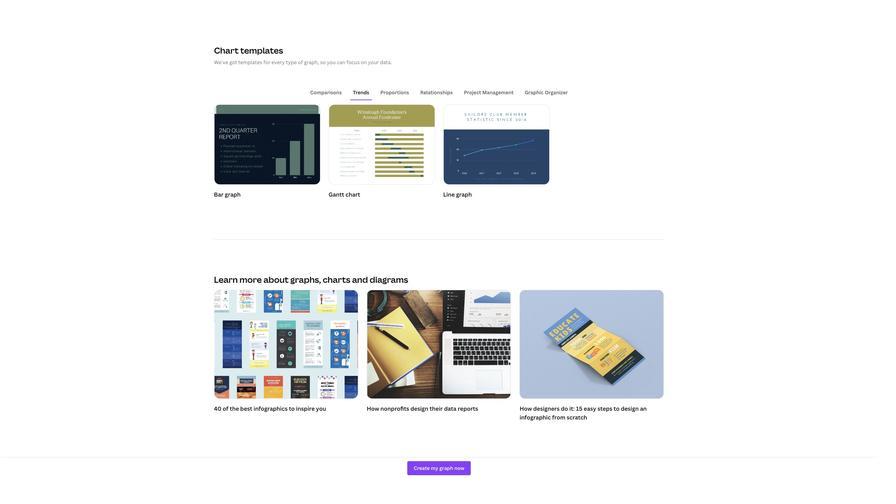 Task type: locate. For each thing, give the bounding box(es) containing it.
1 how from the left
[[367, 405, 379, 413]]

infographics
[[254, 405, 288, 413]]

1 vertical spatial you
[[316, 405, 327, 413]]

0 vertical spatial of
[[298, 59, 303, 66]]

0 horizontal spatial you
[[316, 405, 327, 413]]

relationships button
[[418, 86, 456, 100]]

graph,
[[304, 59, 319, 66]]

data
[[445, 405, 457, 413]]

1 vertical spatial of
[[223, 405, 229, 413]]

templates
[[241, 44, 283, 56], [239, 59, 262, 66]]

design left their
[[411, 405, 429, 413]]

you inside "40 of the best infographics to inspire you" link
[[316, 405, 327, 413]]

every
[[272, 59, 285, 66]]

you inside chart templates we've got templates for every type of graph, so you can focus on your data.
[[327, 59, 336, 66]]

proportions
[[381, 89, 409, 96]]

your
[[368, 59, 379, 66]]

of right 40
[[223, 405, 229, 413]]

1 horizontal spatial you
[[327, 59, 336, 66]]

1 graph from the left
[[225, 191, 241, 199]]

0 horizontal spatial design
[[411, 405, 429, 413]]

1 horizontal spatial how
[[520, 405, 532, 413]]

to left inspire
[[289, 405, 295, 413]]

so
[[320, 59, 326, 66]]

of right 'type'
[[298, 59, 303, 66]]

sailing club presentation image
[[444, 105, 550, 185]]

how left nonprofits
[[367, 405, 379, 413]]

0 horizontal spatial how
[[367, 405, 379, 413]]

to inside how designers do it: 15 easy steps to design an infographic from scratch
[[614, 405, 620, 413]]

graph right line
[[457, 191, 472, 199]]

the
[[230, 405, 239, 413]]

quotation mark image
[[435, 468, 444, 475]]

chart
[[346, 191, 361, 199]]

graph right bar
[[225, 191, 241, 199]]

comparisons button
[[308, 86, 345, 100]]

design left "an"
[[621, 405, 639, 413]]

to
[[289, 405, 295, 413], [614, 405, 620, 413]]

bar
[[214, 191, 224, 199]]

infographic
[[520, 414, 551, 422]]

line graph
[[444, 191, 472, 199]]

green bar gantt chart image
[[329, 105, 435, 185]]

design
[[411, 405, 429, 413], [621, 405, 639, 413]]

0 horizontal spatial of
[[223, 405, 229, 413]]

2 how from the left
[[520, 405, 532, 413]]

you
[[327, 59, 336, 66], [316, 405, 327, 413]]

0 horizontal spatial to
[[289, 405, 295, 413]]

how designers do it: 15 easy steps to design an infographic from scratch
[[520, 405, 647, 422]]

templates left for
[[239, 59, 262, 66]]

learn
[[214, 274, 238, 285]]

and
[[352, 274, 368, 285]]

we've
[[214, 59, 228, 66]]

you right inspire
[[316, 405, 327, 413]]

how
[[367, 405, 379, 413], [520, 405, 532, 413]]

of
[[298, 59, 303, 66], [223, 405, 229, 413]]

templates up for
[[241, 44, 283, 56]]

1 horizontal spatial to
[[614, 405, 620, 413]]

graph
[[225, 191, 241, 199], [457, 191, 472, 199]]

graphic organizer button
[[522, 86, 571, 100]]

corporate presentation image
[[215, 105, 320, 185]]

line
[[444, 191, 455, 199]]

0 vertical spatial you
[[327, 59, 336, 66]]

1 horizontal spatial of
[[298, 59, 303, 66]]

1 horizontal spatial graph
[[457, 191, 472, 199]]

how up the infographic
[[520, 405, 532, 413]]

how nonprofits design their data reports
[[367, 405, 479, 413]]

trends
[[353, 89, 370, 96]]

project
[[464, 89, 482, 96]]

0 horizontal spatial graph
[[225, 191, 241, 199]]

1 horizontal spatial design
[[621, 405, 639, 413]]

how for how designers do it: 15 easy steps to design an infographic from scratch
[[520, 405, 532, 413]]

2 design from the left
[[621, 405, 639, 413]]

graph for line graph
[[457, 191, 472, 199]]

data.
[[380, 59, 392, 66]]

to right the steps
[[614, 405, 620, 413]]

reports
[[458, 405, 479, 413]]

bar graph link
[[214, 104, 321, 201]]

charts
[[323, 274, 351, 285]]

comparisons
[[310, 89, 342, 96]]

0 vertical spatial templates
[[241, 44, 283, 56]]

2 graph from the left
[[457, 191, 472, 199]]

you right so
[[327, 59, 336, 66]]

graphic organizer
[[525, 89, 568, 96]]

2 to from the left
[[614, 405, 620, 413]]

graphs,
[[291, 274, 321, 285]]

how inside how designers do it: 15 easy steps to design an infographic from scratch
[[520, 405, 532, 413]]



Task type: vqa. For each thing, say whether or not it's contained in the screenshot.
It'Ll
no



Task type: describe. For each thing, give the bounding box(es) containing it.
40 of the best infographics to inspire you
[[214, 405, 327, 413]]

proportions button
[[378, 86, 412, 100]]

learn more about graphs, charts and diagrams
[[214, 274, 409, 285]]

type
[[286, 59, 297, 66]]

best
[[240, 405, 253, 413]]

focus
[[347, 59, 360, 66]]

do
[[561, 405, 569, 413]]

gantt chart link
[[329, 104, 435, 201]]

it:
[[570, 405, 575, 413]]

of inside chart templates we've got templates for every type of graph, so you can focus on your data.
[[298, 59, 303, 66]]

diagrams
[[370, 274, 409, 285]]

steps
[[598, 405, 613, 413]]

management
[[483, 89, 514, 96]]

chart templates we've got templates for every type of graph, so you can focus on your data.
[[214, 44, 392, 66]]

trends button
[[350, 86, 372, 100]]

1 design from the left
[[411, 405, 429, 413]]

more
[[240, 274, 262, 285]]

got
[[230, 59, 237, 66]]

nonprofits
[[381, 405, 410, 413]]

gantt
[[329, 191, 345, 199]]

1 to from the left
[[289, 405, 295, 413]]

gantt chart
[[329, 191, 361, 199]]

designers
[[534, 405, 560, 413]]

can
[[337, 59, 346, 66]]

40
[[214, 405, 222, 413]]

bar graph
[[214, 191, 241, 199]]

from
[[553, 414, 566, 422]]

organizer
[[545, 89, 568, 96]]

easy
[[584, 405, 597, 413]]

inspire
[[296, 405, 315, 413]]

an
[[641, 405, 647, 413]]

about
[[264, 274, 289, 285]]

15
[[577, 405, 583, 413]]

design inside how designers do it: 15 easy steps to design an infographic from scratch
[[621, 405, 639, 413]]

line graph link
[[444, 104, 550, 201]]

relationships
[[421, 89, 453, 96]]

scratch
[[567, 414, 588, 422]]

graph for bar graph
[[225, 191, 241, 199]]

on
[[361, 59, 367, 66]]

chart
[[214, 44, 239, 56]]

their
[[430, 405, 443, 413]]

how for how nonprofits design their data reports
[[367, 405, 379, 413]]

how nonprofits design their data reports link
[[367, 290, 512, 415]]

project management button
[[462, 86, 517, 100]]

project management
[[464, 89, 514, 96]]

for
[[264, 59, 271, 66]]

how designers do it: 15 easy steps to design an infographic from scratch link
[[520, 290, 665, 424]]

40 of the best infographics to inspire you link
[[214, 290, 359, 415]]

graphic
[[525, 89, 544, 96]]

1 vertical spatial templates
[[239, 59, 262, 66]]



